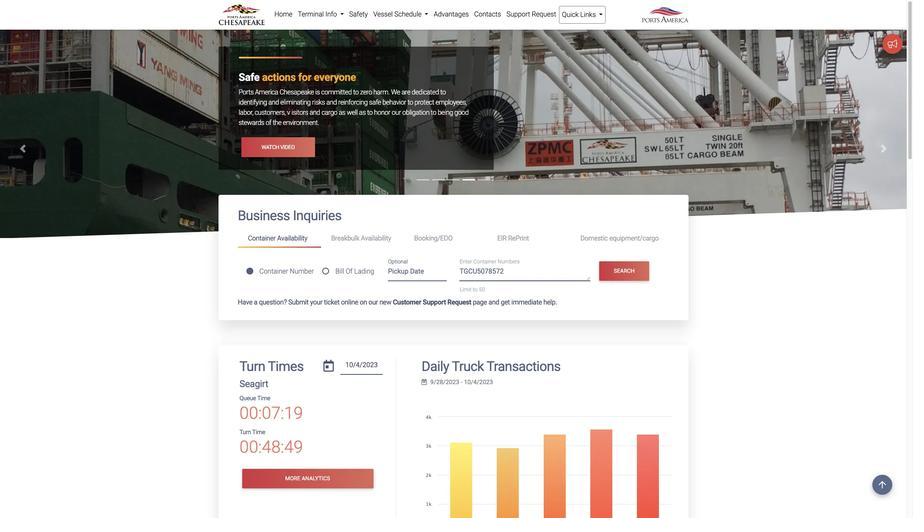 Task type: describe. For each thing, give the bounding box(es) containing it.
main content containing 00:07:19
[[212, 195, 695, 518]]

identifying
[[239, 98, 267, 107]]

transactions
[[487, 358, 561, 374]]

info
[[326, 10, 337, 18]]

analytics
[[302, 476, 330, 482]]

numbers
[[498, 258, 520, 265]]

well
[[347, 109, 358, 117]]

00:07:19
[[240, 403, 303, 423]]

for
[[298, 71, 312, 84]]

vessel schedule
[[374, 10, 424, 18]]

and up cargo
[[327, 98, 337, 107]]

advantages link
[[431, 6, 472, 23]]

page
[[473, 298, 487, 306]]

everyone
[[314, 71, 356, 84]]

customer
[[393, 298, 422, 306]]

safety
[[349, 10, 368, 18]]

your
[[310, 298, 323, 306]]

to down are
[[408, 98, 413, 107]]

watch video link
[[241, 137, 315, 157]]

1 as from the left
[[339, 109, 346, 117]]

bill
[[336, 267, 344, 275]]

turn times
[[240, 358, 304, 374]]

the
[[273, 119, 282, 127]]

safe
[[369, 98, 381, 107]]

none text field inside main content
[[341, 358, 383, 375]]

bill of lading
[[336, 267, 374, 275]]

container for container availability
[[248, 234, 276, 242]]

a
[[254, 298, 258, 306]]

equipment/cargo
[[610, 234, 659, 242]]

breakbulk
[[331, 234, 360, 242]]

more
[[285, 476, 301, 482]]

to inside main content
[[473, 287, 478, 293]]

Optional text field
[[388, 265, 447, 281]]

get
[[501, 298, 510, 306]]

limit to 50
[[460, 287, 485, 293]]

safe actions for everyone
[[239, 71, 356, 84]]

schedule
[[395, 10, 422, 18]]

truck
[[452, 358, 484, 374]]

eir reprint
[[498, 234, 529, 242]]

Enter Container Numbers text field
[[460, 267, 591, 281]]

domestic equipment/cargo
[[581, 234, 659, 242]]

availability for breakbulk availability
[[361, 234, 391, 242]]

reprint
[[508, 234, 529, 242]]

environment.
[[283, 119, 319, 127]]

request inside main content
[[448, 298, 472, 306]]

new
[[380, 298, 392, 306]]

container for container number
[[260, 267, 288, 275]]

home link
[[272, 6, 295, 23]]

safety link
[[347, 6, 371, 23]]

1 vertical spatial container
[[474, 258, 497, 265]]

have
[[238, 298, 253, 306]]

limit
[[460, 287, 472, 293]]

contacts
[[475, 10, 501, 18]]

ports america chesapeake is committed to zero harm. we are dedicated to identifying and                         eliminating risks and reinforcing safe behavior to protect employees, labor, customers, v                         isitors and cargo as well as to honor our obligation to being good stewards of the environment.
[[239, 88, 469, 127]]

inquiries
[[293, 208, 342, 224]]

question?
[[259, 298, 287, 306]]

turn time 00:48:49
[[240, 429, 303, 457]]

behavior
[[383, 98, 406, 107]]

harm.
[[374, 88, 390, 96]]

quick
[[562, 11, 579, 19]]

calendar day image
[[324, 360, 334, 372]]

ticket
[[324, 298, 340, 306]]

lading
[[354, 267, 374, 275]]

container availability
[[248, 234, 308, 242]]

we
[[391, 88, 400, 96]]

daily
[[422, 358, 449, 374]]

of
[[266, 119, 271, 127]]

go to top image
[[873, 475, 893, 495]]

quick links link
[[559, 6, 606, 24]]

more analytics link
[[242, 469, 374, 489]]

customers,
[[255, 109, 286, 117]]

business
[[238, 208, 290, 224]]

good
[[455, 109, 469, 117]]

daily truck transactions
[[422, 358, 561, 374]]

2 as from the left
[[359, 109, 366, 117]]

times
[[268, 358, 304, 374]]

search
[[614, 268, 635, 274]]

enter container numbers
[[460, 258, 520, 265]]

terminal info link
[[295, 6, 347, 23]]

50
[[479, 287, 485, 293]]

help.
[[544, 298, 557, 306]]

1 horizontal spatial request
[[532, 10, 557, 18]]



Task type: locate. For each thing, give the bounding box(es) containing it.
time for 00:48:49
[[252, 429, 265, 436]]

turn up 00:48:49
[[240, 429, 251, 436]]

00:48:49
[[240, 437, 303, 457]]

cargo
[[322, 109, 338, 117]]

to up employees, on the top of the page
[[441, 88, 446, 96]]

eir
[[498, 234, 507, 242]]

1 vertical spatial our
[[369, 298, 378, 306]]

our inside main content
[[369, 298, 378, 306]]

1 turn from the top
[[240, 358, 265, 374]]

availability down business inquiries
[[277, 234, 308, 242]]

calendar week image
[[422, 379, 427, 385]]

and down risks
[[310, 109, 320, 117]]

submit
[[288, 298, 309, 306]]

queue
[[240, 395, 256, 402]]

and left get on the right bottom of the page
[[489, 298, 500, 306]]

1 horizontal spatial availability
[[361, 234, 391, 242]]

to down the safe
[[367, 109, 373, 117]]

0 horizontal spatial as
[[339, 109, 346, 117]]

business inquiries
[[238, 208, 342, 224]]

2 availability from the left
[[361, 234, 391, 242]]

0 vertical spatial request
[[532, 10, 557, 18]]

enter
[[460, 258, 472, 265]]

risks
[[312, 98, 325, 107]]

container down business
[[248, 234, 276, 242]]

0 vertical spatial turn
[[240, 358, 265, 374]]

of
[[346, 267, 353, 275]]

isitors
[[292, 109, 308, 117]]

our down behavior
[[392, 109, 401, 117]]

time inside turn time 00:48:49
[[252, 429, 265, 436]]

actions
[[262, 71, 296, 84]]

immediate
[[512, 298, 542, 306]]

0 horizontal spatial our
[[369, 298, 378, 306]]

time up 00:48:49
[[252, 429, 265, 436]]

terminal
[[298, 10, 324, 18]]

0 horizontal spatial availability
[[277, 234, 308, 242]]

9/28/2023
[[431, 379, 460, 386]]

terminal info
[[298, 10, 339, 18]]

support
[[507, 10, 530, 18], [423, 298, 446, 306]]

availability right the breakbulk on the left top of page
[[361, 234, 391, 242]]

1 availability from the left
[[277, 234, 308, 242]]

turn for turn times
[[240, 358, 265, 374]]

zero
[[360, 88, 372, 96]]

support right customer
[[423, 298, 446, 306]]

container
[[248, 234, 276, 242], [474, 258, 497, 265], [260, 267, 288, 275]]

as right the well
[[359, 109, 366, 117]]

container inside 'link'
[[248, 234, 276, 242]]

chesapeake
[[280, 88, 314, 96]]

breakbulk availability
[[331, 234, 391, 242]]

1 vertical spatial turn
[[240, 429, 251, 436]]

availability
[[277, 234, 308, 242], [361, 234, 391, 242]]

1 vertical spatial time
[[252, 429, 265, 436]]

support request
[[507, 10, 557, 18]]

9/28/2023 - 10/4/2023
[[431, 379, 493, 386]]

2 vertical spatial container
[[260, 267, 288, 275]]

to left zero
[[353, 88, 359, 96]]

turn up seagirt on the left of page
[[240, 358, 265, 374]]

advantages
[[434, 10, 469, 18]]

domestic
[[581, 234, 608, 242]]

being
[[438, 109, 453, 117]]

watch video
[[262, 144, 295, 150]]

eliminating
[[281, 98, 311, 107]]

our right on
[[369, 298, 378, 306]]

1 vertical spatial support
[[423, 298, 446, 306]]

0 vertical spatial time
[[257, 395, 270, 402]]

container number
[[260, 267, 314, 275]]

quick links
[[562, 11, 598, 19]]

on
[[360, 298, 367, 306]]

ports
[[239, 88, 254, 96]]

employees,
[[436, 98, 467, 107]]

our
[[392, 109, 401, 117], [369, 298, 378, 306]]

time
[[257, 395, 270, 402], [252, 429, 265, 436]]

dedicated
[[412, 88, 439, 96]]

0 horizontal spatial request
[[448, 298, 472, 306]]

to left 50
[[473, 287, 478, 293]]

support right contacts
[[507, 10, 530, 18]]

optional
[[388, 259, 408, 265]]

10/4/2023
[[464, 379, 493, 386]]

safe
[[239, 71, 260, 84]]

and up customers,
[[269, 98, 279, 107]]

time right queue
[[257, 395, 270, 402]]

have a question? submit your ticket online on our new customer support request page and get immediate help.
[[238, 298, 557, 306]]

seagirt
[[240, 378, 268, 390]]

and
[[269, 98, 279, 107], [327, 98, 337, 107], [310, 109, 320, 117], [489, 298, 500, 306]]

request left quick
[[532, 10, 557, 18]]

time inside queue time 00:07:19
[[257, 395, 270, 402]]

0 vertical spatial our
[[392, 109, 401, 117]]

are
[[402, 88, 411, 96]]

main content
[[212, 195, 695, 518]]

availability for container availability
[[277, 234, 308, 242]]

is
[[315, 88, 320, 96]]

home
[[275, 10, 293, 18]]

container right enter
[[474, 258, 497, 265]]

stewards
[[239, 119, 264, 127]]

safety image
[[0, 30, 907, 421]]

turn inside turn time 00:48:49
[[240, 429, 251, 436]]

None text field
[[341, 358, 383, 375]]

request down limit in the bottom right of the page
[[448, 298, 472, 306]]

0 horizontal spatial support
[[423, 298, 446, 306]]

0 vertical spatial container
[[248, 234, 276, 242]]

to
[[353, 88, 359, 96], [441, 88, 446, 96], [408, 98, 413, 107], [367, 109, 373, 117], [431, 109, 437, 117], [473, 287, 478, 293]]

-
[[461, 379, 463, 386]]

breakbulk availability link
[[321, 231, 404, 246]]

container availability link
[[238, 231, 321, 248]]

turn
[[240, 358, 265, 374], [240, 429, 251, 436]]

online
[[341, 298, 358, 306]]

booking/edo
[[414, 234, 453, 242]]

time for 00:07:19
[[257, 395, 270, 402]]

america
[[255, 88, 278, 96]]

0 vertical spatial support
[[507, 10, 530, 18]]

obligation
[[403, 109, 430, 117]]

booking/edo link
[[404, 231, 487, 246]]

queue time 00:07:19
[[240, 395, 303, 423]]

video
[[280, 144, 295, 150]]

1 horizontal spatial support
[[507, 10, 530, 18]]

request
[[532, 10, 557, 18], [448, 298, 472, 306]]

support request link
[[504, 6, 559, 23]]

vessel
[[374, 10, 393, 18]]

committed
[[321, 88, 352, 96]]

container left number
[[260, 267, 288, 275]]

search button
[[600, 261, 650, 281]]

our inside ports america chesapeake is committed to zero harm. we are dedicated to identifying and                         eliminating risks and reinforcing safe behavior to protect employees, labor, customers, v                         isitors and cargo as well as to honor our obligation to being good stewards of the environment.
[[392, 109, 401, 117]]

1 horizontal spatial our
[[392, 109, 401, 117]]

protect
[[415, 98, 434, 107]]

domestic equipment/cargo link
[[571, 231, 669, 246]]

2 turn from the top
[[240, 429, 251, 436]]

more analytics
[[285, 476, 330, 482]]

support inside main content
[[423, 298, 446, 306]]

turn for turn time 00:48:49
[[240, 429, 251, 436]]

to left being
[[431, 109, 437, 117]]

as
[[339, 109, 346, 117], [359, 109, 366, 117]]

and inside main content
[[489, 298, 500, 306]]

links
[[581, 11, 596, 19]]

1 horizontal spatial as
[[359, 109, 366, 117]]

reinforcing
[[339, 98, 368, 107]]

as left the well
[[339, 109, 346, 117]]

1 vertical spatial request
[[448, 298, 472, 306]]

eir reprint link
[[487, 231, 571, 246]]

honor
[[374, 109, 391, 117]]

availability inside 'link'
[[277, 234, 308, 242]]

customer support request link
[[393, 298, 472, 306]]



Task type: vqa. For each thing, say whether or not it's contained in the screenshot.
2nd turn from the top
yes



